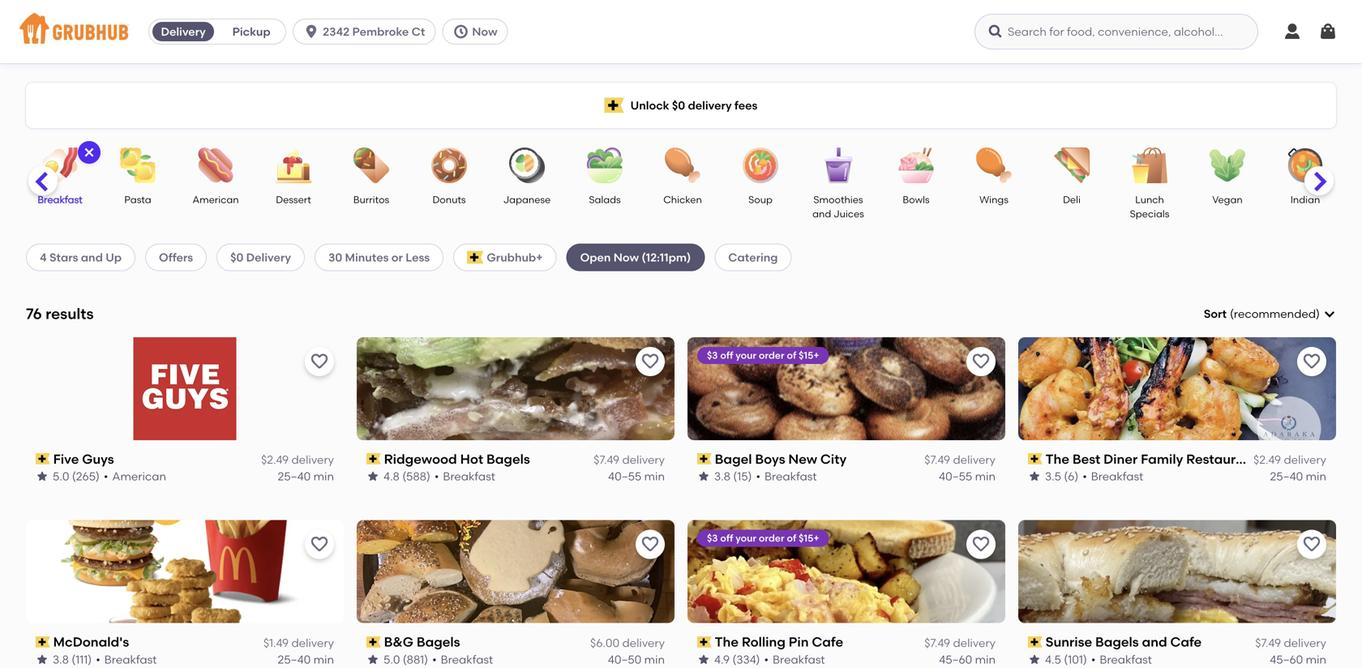 Task type: locate. For each thing, give the bounding box(es) containing it.
bagel
[[715, 451, 752, 467]]

2 $3 off your order of $15+ from the top
[[707, 533, 820, 544]]

1 horizontal spatial 5.0
[[384, 653, 400, 666]]

pasta image
[[109, 148, 166, 183]]

soup image
[[732, 148, 789, 183]]

• right '(111)'
[[96, 653, 100, 666]]

main navigation navigation
[[0, 0, 1362, 63]]

2 your from the top
[[736, 533, 757, 544]]

2 cafe from the left
[[1171, 634, 1202, 650]]

1 horizontal spatial 40–55
[[939, 469, 973, 483]]

and down sunrise bagels and cafe logo
[[1142, 634, 1167, 650]]

0 vertical spatial and
[[813, 208, 831, 220]]

40–55 min
[[608, 469, 665, 483], [939, 469, 996, 483]]

2342 pembroke ct
[[323, 25, 425, 39]]

$1.49 delivery
[[263, 636, 334, 650]]

subscription pass image left ridgewood
[[367, 453, 381, 465]]

$2.49 delivery
[[261, 453, 334, 467], [1254, 453, 1327, 467]]

• breakfast down mcdonald's at the bottom of page
[[96, 653, 157, 666]]

breakfast
[[38, 194, 82, 206], [443, 469, 495, 483], [765, 469, 817, 483], [1091, 469, 1144, 483], [104, 653, 157, 666], [441, 653, 493, 666], [773, 653, 825, 666], [1100, 653, 1152, 666]]

• right (6)
[[1083, 469, 1087, 483]]

0 horizontal spatial $2.49
[[261, 453, 289, 467]]

vegan
[[1213, 194, 1243, 206]]

and for sunrise bagels and cafe
[[1142, 634, 1167, 650]]

b&g
[[384, 634, 414, 650]]

star icon image left 5.0 (265)
[[36, 470, 49, 483]]

0 vertical spatial of
[[787, 349, 797, 361]]

3.8 for bagel boys new city
[[714, 469, 731, 483]]

1 vertical spatial your
[[736, 533, 757, 544]]

breakfast down "b&g bagels"
[[441, 653, 493, 666]]

save this restaurant image for five guys
[[310, 352, 329, 371]]

$3 for bagel boys new city
[[707, 349, 718, 361]]

0 horizontal spatial cafe
[[812, 634, 843, 650]]

star icon image left 4.8
[[367, 470, 380, 483]]

bowls image
[[888, 148, 945, 183]]

subscription pass image for mcdonald's
[[36, 637, 50, 648]]

1 horizontal spatial 3.8
[[714, 469, 731, 483]]

$7.49 for sunrise bagels and cafe
[[1256, 636, 1281, 650]]

1 horizontal spatial $2.49
[[1254, 453, 1281, 467]]

1 order from the top
[[759, 349, 785, 361]]

subscription pass image for sunrise bagels and cafe
[[1028, 637, 1043, 648]]

star icon image left 4.5
[[1028, 653, 1041, 666]]

salads image
[[577, 148, 633, 183]]

and down smoothies
[[813, 208, 831, 220]]

the rolling pin cafe logo image
[[688, 520, 1006, 623]]

1 45–60 min from the left
[[939, 653, 996, 666]]

0 horizontal spatial 3.8
[[53, 653, 69, 666]]

breakfast for bagel boys new city
[[765, 469, 817, 483]]

25–40 min for the best diner family restaurant
[[1270, 469, 1327, 483]]

• breakfast down "sunrise bagels and cafe"
[[1091, 653, 1152, 666]]

25–40
[[278, 469, 311, 483], [1270, 469, 1303, 483], [278, 653, 311, 666]]

mcdonald's logo image
[[26, 520, 344, 623]]

• right (881) at the bottom of the page
[[432, 653, 437, 666]]

1 $3 off your order of $15+ from the top
[[707, 349, 820, 361]]

now button
[[442, 19, 515, 45]]

subscription pass image left rolling
[[697, 637, 712, 648]]

breakfast down pin on the right of the page
[[773, 653, 825, 666]]

breakfast for mcdonald's
[[104, 653, 157, 666]]

order for boys
[[759, 349, 785, 361]]

subscription pass image for ridgewood hot bagels
[[367, 453, 381, 465]]

Search for food, convenience, alcohol... search field
[[975, 14, 1259, 49]]

star icon image for mcdonald's
[[36, 653, 49, 666]]

delivery down dessert on the top of page
[[246, 250, 291, 264]]

pasta
[[124, 194, 151, 206]]

save this restaurant button for mcdonald's
[[305, 530, 334, 559]]

2 $15+ from the top
[[799, 533, 820, 544]]

smoothies and juices image
[[810, 148, 867, 183]]

$2.49
[[261, 453, 289, 467], [1254, 453, 1281, 467]]

$3 off your order of $15+ for rolling
[[707, 533, 820, 544]]

and
[[813, 208, 831, 220], [81, 250, 103, 264], [1142, 634, 1167, 650]]

subscription pass image left mcdonald's at the bottom of page
[[36, 637, 50, 648]]

star icon image for the best diner family restaurant
[[1028, 470, 1041, 483]]

25–40 min for five guys
[[278, 469, 334, 483]]

• breakfast down bagel boys new city
[[756, 469, 817, 483]]

grubhub+
[[487, 250, 543, 264]]

0 vertical spatial 5.0
[[53, 469, 69, 483]]

1 vertical spatial off
[[720, 533, 733, 544]]

• breakfast down diner
[[1083, 469, 1144, 483]]

bagels right "sunrise"
[[1096, 634, 1139, 650]]

2 off from the top
[[720, 533, 733, 544]]

• breakfast for the rolling pin cafe
[[764, 653, 825, 666]]

star icon image
[[36, 470, 49, 483], [367, 470, 380, 483], [697, 470, 710, 483], [1028, 470, 1041, 483], [36, 653, 49, 666], [367, 653, 380, 666], [697, 653, 710, 666], [1028, 653, 1041, 666]]

$3 off your order of $15+
[[707, 349, 820, 361], [707, 533, 820, 544]]

2 45–60 from the left
[[1270, 653, 1303, 666]]

five guys logo image
[[133, 337, 236, 440]]

(101)
[[1064, 653, 1087, 666]]

$7.49 delivery for ridgewood hot bagels
[[594, 453, 665, 467]]

5.0 (265)
[[53, 469, 100, 483]]

0 horizontal spatial the
[[715, 634, 739, 650]]

pickup button
[[217, 19, 286, 45]]

5.0 down five on the bottom of page
[[53, 469, 69, 483]]

0 vertical spatial 3.8
[[714, 469, 731, 483]]

0 vertical spatial $15+
[[799, 349, 820, 361]]

0 vertical spatial your
[[736, 349, 757, 361]]

the rolling pin cafe
[[715, 634, 843, 650]]

save this restaurant image
[[972, 352, 991, 371], [310, 535, 329, 554], [641, 535, 660, 554], [972, 535, 991, 554]]

your for bagel
[[736, 349, 757, 361]]

1 vertical spatial grubhub plus flag logo image
[[467, 251, 484, 264]]

25–40 for the best diner family restaurant
[[1270, 469, 1303, 483]]

0 vertical spatial delivery
[[161, 25, 206, 39]]

1 horizontal spatial svg image
[[988, 24, 1004, 40]]

0 horizontal spatial 5.0
[[53, 469, 69, 483]]

$15+ for pin
[[799, 533, 820, 544]]

$6.00
[[590, 636, 620, 650]]

$0 delivery
[[230, 250, 291, 264]]

1 horizontal spatial 45–60
[[1270, 653, 1303, 666]]

4.9
[[714, 653, 730, 666]]

1 vertical spatial american
[[112, 469, 166, 483]]

2 $2.49 delivery from the left
[[1254, 453, 1327, 467]]

star icon image left 5.0 (881) on the left
[[367, 653, 380, 666]]

1 horizontal spatial cafe
[[1171, 634, 1202, 650]]

$3
[[707, 349, 718, 361], [707, 533, 718, 544]]

star icon image for sunrise bagels and cafe
[[1028, 653, 1041, 666]]

1 $3 from the top
[[707, 349, 718, 361]]

the for the rolling pin cafe
[[715, 634, 739, 650]]

25–40 for five guys
[[278, 469, 311, 483]]

• down rolling
[[764, 653, 769, 666]]

delivery for sunrise bagels and cafe
[[1284, 636, 1327, 650]]

0 horizontal spatial grubhub plus flag logo image
[[467, 251, 484, 264]]

burritos
[[353, 194, 389, 206]]

subscription pass image for five guys
[[36, 453, 50, 465]]

$7.49 delivery for the rolling pin cafe
[[925, 636, 996, 650]]

deli
[[1063, 194, 1081, 206]]

45–60 for sunrise bagels and cafe
[[1270, 653, 1303, 666]]

2 horizontal spatial bagels
[[1096, 634, 1139, 650]]

3.8
[[714, 469, 731, 483], [53, 653, 69, 666]]

1 horizontal spatial 45–60 min
[[1270, 653, 1327, 666]]

• for b&g bagels
[[432, 653, 437, 666]]

hot
[[460, 451, 483, 467]]

deli image
[[1044, 148, 1100, 183]]

40–55 min for ridgewood hot bagels
[[608, 469, 665, 483]]

save this restaurant button for the best diner family restaurant
[[1298, 347, 1327, 376]]

$1.49
[[263, 636, 289, 650]]

smoothies
[[814, 194, 863, 206]]

0 horizontal spatial now
[[472, 25, 498, 39]]

1 vertical spatial the
[[715, 634, 739, 650]]

• down guys
[[104, 469, 108, 483]]

(334)
[[733, 653, 760, 666]]

subscription pass image left b&g at the bottom of page
[[367, 637, 381, 648]]

1 vertical spatial delivery
[[246, 250, 291, 264]]

the for the best diner family restaurant
[[1046, 451, 1070, 467]]

ridgewood hot bagels logo image
[[357, 337, 675, 440]]

0 horizontal spatial 45–60 min
[[939, 653, 996, 666]]

1 of from the top
[[787, 349, 797, 361]]

3.8 left '(111)'
[[53, 653, 69, 666]]

0 horizontal spatial and
[[81, 250, 103, 264]]

•
[[104, 469, 108, 483], [435, 469, 439, 483], [756, 469, 761, 483], [1083, 469, 1087, 483], [96, 653, 100, 666], [432, 653, 437, 666], [764, 653, 769, 666], [1091, 653, 1096, 666]]

0 vertical spatial grubhub plus flag logo image
[[605, 98, 624, 113]]

1 45–60 from the left
[[939, 653, 973, 666]]

• right (588)
[[435, 469, 439, 483]]

cafe for sunrise bagels and cafe
[[1171, 634, 1202, 650]]

star icon image left 4.9
[[697, 653, 710, 666]]

now right open
[[614, 250, 639, 264]]

breakfast down "sunrise bagels and cafe"
[[1100, 653, 1152, 666]]

japanese image
[[499, 148, 556, 183]]

3.8 (111)
[[53, 653, 92, 666]]

sort ( recommended )
[[1204, 307, 1320, 321]]

now inside 'button'
[[472, 25, 498, 39]]

1 horizontal spatial grubhub plus flag logo image
[[605, 98, 624, 113]]

$2.49 for the best diner family restaurant
[[1254, 453, 1281, 467]]

0 horizontal spatial delivery
[[161, 25, 206, 39]]

25–40 min
[[278, 469, 334, 483], [1270, 469, 1327, 483], [278, 653, 334, 666]]

1 vertical spatial of
[[787, 533, 797, 544]]

bagels for b&g bagels
[[417, 634, 460, 650]]

1 horizontal spatial bagels
[[487, 451, 530, 467]]

now
[[472, 25, 498, 39], [614, 250, 639, 264]]

the best diner family restaurant
[[1046, 451, 1258, 467]]

0 vertical spatial order
[[759, 349, 785, 361]]

off
[[720, 349, 733, 361], [720, 533, 733, 544]]

subscription pass image
[[36, 453, 50, 465], [697, 453, 712, 465], [1028, 453, 1043, 465], [1028, 637, 1043, 648]]

breakfast for sunrise bagels and cafe
[[1100, 653, 1152, 666]]

$15+
[[799, 349, 820, 361], [799, 533, 820, 544]]

0 vertical spatial the
[[1046, 451, 1070, 467]]

2 order from the top
[[759, 533, 785, 544]]

None field
[[1204, 306, 1336, 322]]

1 horizontal spatial and
[[813, 208, 831, 220]]

• right (15)
[[756, 469, 761, 483]]

american down american image
[[193, 194, 239, 206]]

• breakfast down hot
[[435, 469, 495, 483]]

1 $2.49 delivery from the left
[[261, 453, 334, 467]]

0 horizontal spatial bagels
[[417, 634, 460, 650]]

0 horizontal spatial svg image
[[453, 24, 469, 40]]

1 horizontal spatial $0
[[672, 98, 685, 112]]

grubhub plus flag logo image left "unlock"
[[605, 98, 624, 113]]

25–40 for mcdonald's
[[278, 653, 311, 666]]

wings image
[[966, 148, 1023, 183]]

1 horizontal spatial the
[[1046, 451, 1070, 467]]

1 cafe from the left
[[812, 634, 843, 650]]

0 horizontal spatial 40–55
[[608, 469, 642, 483]]

cafe right pin on the right of the page
[[812, 634, 843, 650]]

0 vertical spatial off
[[720, 349, 733, 361]]

chicken image
[[654, 148, 711, 183]]

grubhub plus flag logo image
[[605, 98, 624, 113], [467, 251, 484, 264]]

1 40–55 min from the left
[[608, 469, 665, 483]]

40–50
[[608, 653, 642, 666]]

0 vertical spatial $3
[[707, 349, 718, 361]]

1 vertical spatial $15+
[[799, 533, 820, 544]]

dessert image
[[265, 148, 322, 183]]

$7.49 delivery
[[594, 453, 665, 467], [925, 453, 996, 467], [925, 636, 996, 650], [1256, 636, 1327, 650]]

1 horizontal spatial 40–55 min
[[939, 469, 996, 483]]

bagels up (881) at the bottom of the page
[[417, 634, 460, 650]]

chicken
[[664, 194, 702, 206]]

2 $3 from the top
[[707, 533, 718, 544]]

1 horizontal spatial american
[[193, 194, 239, 206]]

$0
[[672, 98, 685, 112], [230, 250, 244, 264]]

cafe
[[812, 634, 843, 650], [1171, 634, 1202, 650]]

)
[[1316, 307, 1320, 321]]

• breakfast for the best diner family restaurant
[[1083, 469, 1144, 483]]

specials
[[1130, 208, 1170, 220]]

• for the rolling pin cafe
[[764, 653, 769, 666]]

45–60
[[939, 653, 973, 666], [1270, 653, 1303, 666]]

1 40–55 from the left
[[608, 469, 642, 483]]

grubhub plus flag logo image left grubhub+
[[467, 251, 484, 264]]

$0 right "unlock"
[[672, 98, 685, 112]]

40–55 min for bagel boys new city
[[939, 469, 996, 483]]

(
[[1230, 307, 1234, 321]]

1 horizontal spatial delivery
[[246, 250, 291, 264]]

2 45–60 min from the left
[[1270, 653, 1327, 666]]

svg image
[[1319, 22, 1338, 41], [453, 24, 469, 40], [988, 24, 1004, 40]]

bagel boys new city
[[715, 451, 847, 467]]

1 off from the top
[[720, 349, 733, 361]]

0 vertical spatial now
[[472, 25, 498, 39]]

2 40–55 min from the left
[[939, 469, 996, 483]]

cafe down sunrise bagels and cafe logo
[[1171, 634, 1202, 650]]

open now (12:11pm)
[[580, 250, 691, 264]]

and left the up
[[81, 250, 103, 264]]

1 horizontal spatial $2.49 delivery
[[1254, 453, 1327, 467]]

delivery for ridgewood hot bagels
[[622, 453, 665, 467]]

5.0 down b&g at the bottom of page
[[384, 653, 400, 666]]

1 vertical spatial and
[[81, 250, 103, 264]]

subscription pass image
[[367, 453, 381, 465], [36, 637, 50, 648], [367, 637, 381, 648], [697, 637, 712, 648]]

2 horizontal spatial and
[[1142, 634, 1167, 650]]

(6)
[[1064, 469, 1079, 483]]

1 vertical spatial 3.8
[[53, 653, 69, 666]]

0 horizontal spatial 45–60
[[939, 653, 973, 666]]

indian image
[[1277, 148, 1334, 183]]

1 $15+ from the top
[[799, 349, 820, 361]]

1 vertical spatial $3
[[707, 533, 718, 544]]

1 vertical spatial order
[[759, 533, 785, 544]]

0 vertical spatial american
[[193, 194, 239, 206]]

subscription pass image left best
[[1028, 453, 1043, 465]]

order
[[759, 349, 785, 361], [759, 533, 785, 544]]

diner
[[1104, 451, 1138, 467]]

breakfast down bagel boys new city
[[765, 469, 817, 483]]

0 vertical spatial $3 off your order of $15+
[[707, 349, 820, 361]]

subscription pass image for the rolling pin cafe
[[697, 637, 712, 648]]

$6.00 delivery
[[590, 636, 665, 650]]

city
[[821, 451, 847, 467]]

star icon image left 3.8 (111)
[[36, 653, 49, 666]]

breakfast down mcdonald's at the bottom of page
[[104, 653, 157, 666]]

of
[[787, 349, 797, 361], [787, 533, 797, 544]]

american down guys
[[112, 469, 166, 483]]

bagels
[[487, 451, 530, 467], [417, 634, 460, 650], [1096, 634, 1139, 650]]

2 $2.49 from the left
[[1254, 453, 1281, 467]]

save this restaurant image
[[310, 352, 329, 371], [641, 352, 660, 371], [1302, 352, 1322, 371], [1302, 535, 1322, 554]]

save this restaurant button
[[305, 347, 334, 376], [636, 347, 665, 376], [967, 347, 996, 376], [1298, 347, 1327, 376], [305, 530, 334, 559], [636, 530, 665, 559], [967, 530, 996, 559], [1298, 530, 1327, 559]]

ct
[[412, 25, 425, 39]]

min
[[314, 469, 334, 483], [644, 469, 665, 483], [975, 469, 996, 483], [1306, 469, 1327, 483], [314, 653, 334, 666], [644, 653, 665, 666], [975, 653, 996, 666], [1306, 653, 1327, 666]]

and for 4 stars and up
[[81, 250, 103, 264]]

the up 3.5 (6)
[[1046, 451, 1070, 467]]

breakfast down diner
[[1091, 469, 1144, 483]]

1 vertical spatial $3 off your order of $15+
[[707, 533, 820, 544]]

0 horizontal spatial $2.49 delivery
[[261, 453, 334, 467]]

now right ct
[[472, 25, 498, 39]]

subscription pass image left bagel
[[697, 453, 712, 465]]

$7.49 delivery for sunrise bagels and cafe
[[1256, 636, 1327, 650]]

the up 4.9
[[715, 634, 739, 650]]

45–60 min for the rolling pin cafe
[[939, 653, 996, 666]]

star icon image left the 3.5
[[1028, 470, 1041, 483]]

subscription pass image left "sunrise"
[[1028, 637, 1043, 648]]

1 vertical spatial $0
[[230, 250, 244, 264]]

• right the (101)
[[1091, 653, 1096, 666]]

svg image
[[1283, 22, 1302, 41], [303, 24, 320, 40], [83, 146, 96, 159], [1323, 308, 1336, 320]]

2 vertical spatial and
[[1142, 634, 1167, 650]]

2 of from the top
[[787, 533, 797, 544]]

76
[[26, 305, 42, 323]]

subscription pass image left five on the bottom of page
[[36, 453, 50, 465]]

bagels right hot
[[487, 451, 530, 467]]

american
[[193, 194, 239, 206], [112, 469, 166, 483]]

save this restaurant button for sunrise bagels and cafe
[[1298, 530, 1327, 559]]

star icon image left 3.8 (15)
[[697, 470, 710, 483]]

0 horizontal spatial $0
[[230, 250, 244, 264]]

• breakfast down pin on the right of the page
[[764, 653, 825, 666]]

new
[[789, 451, 817, 467]]

1 vertical spatial now
[[614, 250, 639, 264]]

subscription pass image for b&g bagels
[[367, 637, 381, 648]]

your
[[736, 349, 757, 361], [736, 533, 757, 544]]

1 vertical spatial 5.0
[[384, 653, 400, 666]]

$2.49 for five guys
[[261, 453, 289, 467]]

delivery left pickup
[[161, 25, 206, 39]]

3.8 left (15)
[[714, 469, 731, 483]]

the best diner family restaurant logo image
[[1019, 337, 1336, 440]]

3.8 for mcdonald's
[[53, 653, 69, 666]]

$0 right offers
[[230, 250, 244, 264]]

1 your from the top
[[736, 349, 757, 361]]

0 horizontal spatial 40–55 min
[[608, 469, 665, 483]]

b&g bagels logo image
[[357, 520, 675, 623]]

juices
[[834, 208, 864, 220]]

min for ridgewood hot bagels
[[644, 469, 665, 483]]

breakfast down hot
[[443, 469, 495, 483]]

$7.49
[[594, 453, 620, 467], [925, 453, 951, 467], [925, 636, 951, 650], [1256, 636, 1281, 650]]

breakfast for the best diner family restaurant
[[1091, 469, 1144, 483]]

40–55 for bagel boys new city
[[939, 469, 973, 483]]

2 40–55 from the left
[[939, 469, 973, 483]]

1 $2.49 from the left
[[261, 453, 289, 467]]

$7.49 for ridgewood hot bagels
[[594, 453, 620, 467]]

• breakfast down "b&g bagels"
[[432, 653, 493, 666]]



Task type: vqa. For each thing, say whether or not it's contained in the screenshot.
$15+ to the bottom
yes



Task type: describe. For each thing, give the bounding box(es) containing it.
delivery inside button
[[161, 25, 206, 39]]

40–55 for ridgewood hot bagels
[[608, 469, 642, 483]]

breakfast for the rolling pin cafe
[[773, 653, 825, 666]]

5.0 for b&g bagels
[[384, 653, 400, 666]]

of for pin
[[787, 533, 797, 544]]

catering
[[728, 250, 778, 264]]

open
[[580, 250, 611, 264]]

• breakfast for ridgewood hot bagels
[[435, 469, 495, 483]]

delivery for the rolling pin cafe
[[953, 636, 996, 650]]

ridgewood
[[384, 451, 457, 467]]

b&g bagels
[[384, 634, 460, 650]]

• for mcdonald's
[[96, 653, 100, 666]]

25–40 min for mcdonald's
[[278, 653, 334, 666]]

dessert
[[276, 194, 311, 206]]

breakfast image
[[32, 148, 88, 183]]

(12:11pm)
[[642, 250, 691, 264]]

breakfast for b&g bagels
[[441, 653, 493, 666]]

and inside smoothies and juices
[[813, 208, 831, 220]]

0 vertical spatial $0
[[672, 98, 685, 112]]

star icon image for b&g bagels
[[367, 653, 380, 666]]

min for the rolling pin cafe
[[975, 653, 996, 666]]

$3 for the rolling pin cafe
[[707, 533, 718, 544]]

$7.49 delivery for bagel boys new city
[[925, 453, 996, 467]]

5.0 (881)
[[384, 653, 428, 666]]

• breakfast for b&g bagels
[[432, 653, 493, 666]]

sunrise bagels and cafe logo image
[[1019, 520, 1336, 623]]

(881)
[[403, 653, 428, 666]]

save this restaurant button for five guys
[[305, 347, 334, 376]]

unlock
[[631, 98, 670, 112]]

grubhub plus flag logo image for grubhub+
[[467, 251, 484, 264]]

bagel boys new city logo image
[[688, 337, 1006, 440]]

burritos image
[[343, 148, 400, 183]]

salads
[[589, 194, 621, 206]]

american image
[[187, 148, 244, 183]]

• breakfast for sunrise bagels and cafe
[[1091, 653, 1152, 666]]

40–50 min
[[608, 653, 665, 666]]

five guys
[[53, 451, 114, 467]]

45–60 min for sunrise bagels and cafe
[[1270, 653, 1327, 666]]

76 results
[[26, 305, 94, 323]]

0 horizontal spatial american
[[112, 469, 166, 483]]

$2.49 delivery for five guys
[[261, 453, 334, 467]]

subscription pass image for the best diner family restaurant
[[1028, 453, 1043, 465]]

30 minutes or less
[[328, 250, 430, 264]]

delivery for five guys
[[291, 453, 334, 467]]

delivery for bagel boys new city
[[953, 453, 996, 467]]

min for mcdonald's
[[314, 653, 334, 666]]

save this restaurant image for sunrise bagels and cafe
[[1302, 535, 1322, 554]]

save this restaurant button for b&g bagels
[[636, 530, 665, 559]]

rolling
[[742, 634, 786, 650]]

off for the
[[720, 533, 733, 544]]

3.5 (6)
[[1045, 469, 1079, 483]]

bagels for sunrise bagels and cafe
[[1096, 634, 1139, 650]]

• american
[[104, 469, 166, 483]]

2 horizontal spatial svg image
[[1319, 22, 1338, 41]]

• for the best diner family restaurant
[[1083, 469, 1087, 483]]

sunrise
[[1046, 634, 1092, 650]]

• for five guys
[[104, 469, 108, 483]]

$7.49 for the rolling pin cafe
[[925, 636, 951, 650]]

donuts
[[433, 194, 466, 206]]

best
[[1073, 451, 1101, 467]]

fees
[[735, 98, 758, 112]]

4
[[40, 250, 47, 264]]

4.8 (588)
[[384, 469, 430, 483]]

breakfast for ridgewood hot bagels
[[443, 469, 495, 483]]

offers
[[159, 250, 193, 264]]

$7.49 for bagel boys new city
[[925, 453, 951, 467]]

vegan image
[[1199, 148, 1256, 183]]

1 horizontal spatial now
[[614, 250, 639, 264]]

guys
[[82, 451, 114, 467]]

restaurant
[[1187, 451, 1258, 467]]

five
[[53, 451, 79, 467]]

min for five guys
[[314, 469, 334, 483]]

wings
[[980, 194, 1009, 206]]

delivery for mcdonald's
[[291, 636, 334, 650]]

family
[[1141, 451, 1183, 467]]

min for bagel boys new city
[[975, 469, 996, 483]]

none field containing sort
[[1204, 306, 1336, 322]]

less
[[406, 250, 430, 264]]

pin
[[789, 634, 809, 650]]

or
[[392, 250, 403, 264]]

recommended
[[1234, 307, 1316, 321]]

stars
[[49, 250, 78, 264]]

unlock $0 delivery fees
[[631, 98, 758, 112]]

cafe for the rolling pin cafe
[[812, 634, 843, 650]]

3.5
[[1045, 469, 1061, 483]]

• for sunrise bagels and cafe
[[1091, 653, 1096, 666]]

• for ridgewood hot bagels
[[435, 469, 439, 483]]

indian
[[1291, 194, 1320, 206]]

$15+ for new
[[799, 349, 820, 361]]

results
[[45, 305, 94, 323]]

delivery button
[[149, 19, 217, 45]]

pembroke
[[352, 25, 409, 39]]

(111)
[[72, 653, 92, 666]]

(265)
[[72, 469, 100, 483]]

• breakfast for mcdonald's
[[96, 653, 157, 666]]

grubhub plus flag logo image for unlock $0 delivery fees
[[605, 98, 624, 113]]

order for rolling
[[759, 533, 785, 544]]

sort
[[1204, 307, 1227, 321]]

soup
[[749, 194, 773, 206]]

lunch specials image
[[1122, 148, 1178, 183]]

minutes
[[345, 250, 389, 264]]

• for bagel boys new city
[[756, 469, 761, 483]]

donuts image
[[421, 148, 478, 183]]

save this restaurant image for ridgewood hot bagels
[[641, 352, 660, 371]]

star icon image for five guys
[[36, 470, 49, 483]]

2342 pembroke ct button
[[293, 19, 442, 45]]

star icon image for bagel boys new city
[[697, 470, 710, 483]]

delivery for b&g bagels
[[622, 636, 665, 650]]

of for new
[[787, 349, 797, 361]]

mcdonald's
[[53, 634, 129, 650]]

4.5 (101)
[[1045, 653, 1087, 666]]

4.8
[[384, 469, 400, 483]]

lunch
[[1136, 194, 1164, 206]]

$3 off your order of $15+ for boys
[[707, 349, 820, 361]]

4.5
[[1045, 653, 1061, 666]]

45–60 for the rolling pin cafe
[[939, 653, 973, 666]]

breakfast down "breakfast" image
[[38, 194, 82, 206]]

star icon image for ridgewood hot bagels
[[367, 470, 380, 483]]

pickup
[[232, 25, 271, 39]]

• breakfast for bagel boys new city
[[756, 469, 817, 483]]

japanese
[[503, 194, 551, 206]]

bowls
[[903, 194, 930, 206]]

svg image inside 2342 pembroke ct button
[[303, 24, 320, 40]]

sunrise bagels and cafe
[[1046, 634, 1202, 650]]

off for bagel
[[720, 349, 733, 361]]

save this restaurant image for the best diner family restaurant
[[1302, 352, 1322, 371]]

ridgewood hot bagels
[[384, 451, 530, 467]]

smoothies and juices
[[813, 194, 864, 220]]

svg image inside now 'button'
[[453, 24, 469, 40]]

5.0 for five guys
[[53, 469, 69, 483]]

4 stars and up
[[40, 250, 122, 264]]

4.9 (334)
[[714, 653, 760, 666]]

subscription pass image for bagel boys new city
[[697, 453, 712, 465]]

min for the best diner family restaurant
[[1306, 469, 1327, 483]]

your for the
[[736, 533, 757, 544]]

3.8 (15)
[[714, 469, 752, 483]]

star icon image for the rolling pin cafe
[[697, 653, 710, 666]]

min for b&g bagels
[[644, 653, 665, 666]]

boys
[[755, 451, 785, 467]]

2342
[[323, 25, 350, 39]]

delivery for the best diner family restaurant
[[1284, 453, 1327, 467]]

lunch specials
[[1130, 194, 1170, 220]]

30
[[328, 250, 342, 264]]

(15)
[[733, 469, 752, 483]]



